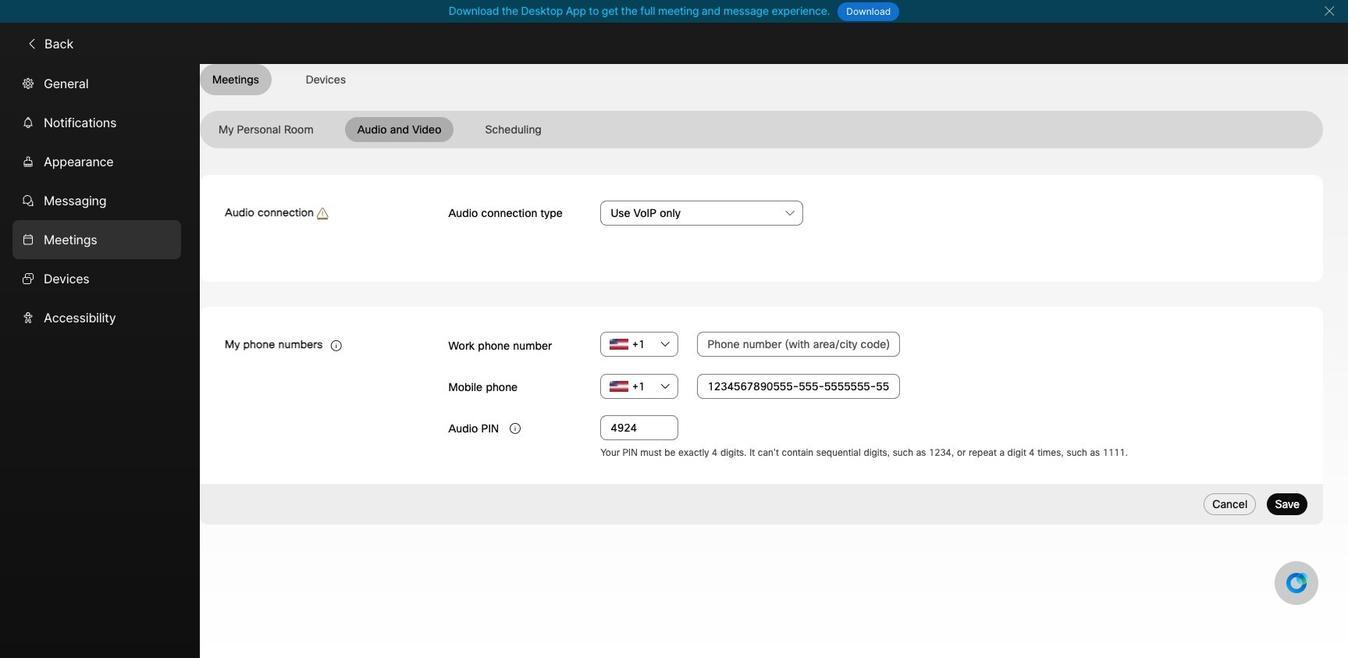 Task type: describe. For each thing, give the bounding box(es) containing it.
wrapper image for accessibility tab at the left of page
[[22, 312, 34, 324]]

devices tab
[[12, 260, 181, 299]]

notifications tab
[[12, 103, 181, 142]]

wrapper image for notifications tab
[[22, 117, 34, 129]]

cancel_16 image
[[1323, 5, 1336, 17]]

accessibility tab
[[12, 299, 181, 338]]

meetings tab
[[12, 220, 181, 260]]

wrapper image for devices tab
[[22, 273, 34, 285]]

appearance tab
[[12, 142, 181, 181]]



Task type: vqa. For each thing, say whether or not it's contained in the screenshot.
Help icon on the bottom left
no



Task type: locate. For each thing, give the bounding box(es) containing it.
1 wrapper image from the top
[[22, 117, 34, 129]]

1 vertical spatial wrapper image
[[22, 195, 34, 207]]

general tab
[[12, 64, 181, 103]]

wrapper image for general tab
[[22, 78, 34, 90]]

wrapper image inside notifications tab
[[22, 117, 34, 129]]

wrapper image inside general tab
[[22, 78, 34, 90]]

wrapper image
[[26, 37, 38, 50], [22, 78, 34, 90], [22, 156, 34, 168], [22, 234, 34, 246], [22, 273, 34, 285], [22, 312, 34, 324]]

wrapper image for meetings tab
[[22, 234, 34, 246]]

0 vertical spatial wrapper image
[[22, 117, 34, 129]]

wrapper image inside devices tab
[[22, 273, 34, 285]]

settings navigation
[[0, 64, 200, 658]]

wrapper image inside meetings tab
[[22, 234, 34, 246]]

wrapper image inside appearance tab
[[22, 156, 34, 168]]

wrapper image for the messaging tab
[[22, 195, 34, 207]]

wrapper image
[[22, 117, 34, 129], [22, 195, 34, 207]]

wrapper image inside accessibility tab
[[22, 312, 34, 324]]

wrapper image for appearance tab at top left
[[22, 156, 34, 168]]

messaging tab
[[12, 181, 181, 220]]

2 wrapper image from the top
[[22, 195, 34, 207]]

wrapper image inside the messaging tab
[[22, 195, 34, 207]]



